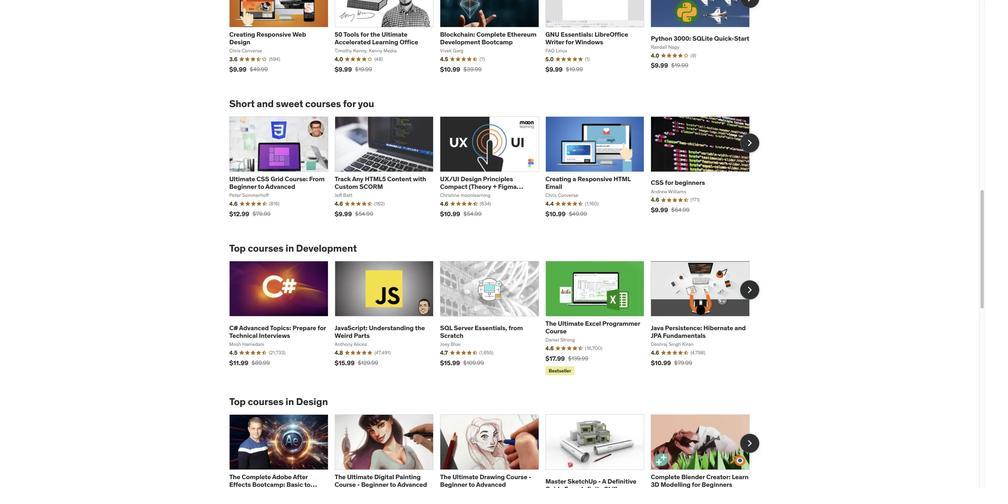 Task type: vqa. For each thing, say whether or not it's contained in the screenshot.
xsmall icon related to Learn About Form Handling in React
no



Task type: locate. For each thing, give the bounding box(es) containing it.
complete left adobe
[[242, 473, 271, 481]]

css
[[257, 175, 269, 183], [651, 179, 664, 187]]

beginners
[[702, 481, 733, 489]]

next image
[[744, 137, 757, 150], [744, 437, 757, 450]]

0 horizontal spatial the
[[371, 30, 380, 38]]

master sketchup  - a definitive guide from infinite skills
[[546, 478, 637, 489]]

the for the ultimate digital painting course - beginner to advanced
[[335, 473, 346, 481]]

definitive
[[608, 478, 637, 486]]

2 horizontal spatial to
[[469, 481, 475, 489]]

advanced inside the ultimate digital painting course - beginner to advanced
[[398, 481, 427, 489]]

complete left blender
[[651, 473, 681, 481]]

design
[[229, 38, 250, 46], [461, 175, 482, 183], [296, 396, 328, 408]]

2 next image from the top
[[744, 437, 757, 450]]

carousel element containing the complete adobe after effects bootcamp: basic t
[[229, 415, 760, 489]]

next image for top courses in design
[[744, 437, 757, 450]]

the inside 50 tools for the ultimate accelerated learning office
[[371, 30, 380, 38]]

ultimate inside the ultimate digital painting course - beginner to advanced
[[347, 473, 373, 481]]

1 horizontal spatial from
[[565, 486, 580, 489]]

responsive inside creating a responsive html email
[[578, 175, 613, 183]]

quick-
[[715, 34, 735, 42]]

for right prepare
[[318, 324, 326, 332]]

1 vertical spatial courses
[[248, 242, 284, 255]]

the right the painting
[[440, 473, 451, 481]]

- left master
[[529, 473, 532, 481]]

1 horizontal spatial complete
[[477, 30, 506, 38]]

4 carousel element from the top
[[229, 415, 760, 489]]

and
[[257, 98, 274, 110], [735, 324, 746, 332]]

the ultimate drawing course - beginner to advanced link
[[440, 473, 532, 489]]

course
[[546, 327, 567, 335], [507, 473, 528, 481], [335, 481, 356, 489]]

0 horizontal spatial -
[[357, 481, 360, 489]]

start
[[735, 34, 750, 42]]

creating
[[229, 30, 255, 38], [546, 175, 572, 183]]

courses for design
[[248, 396, 284, 408]]

complete for bootcamp
[[477, 30, 506, 38]]

complete blender creator: learn 3d modelling for beginners
[[651, 473, 749, 489]]

the left "sql" at the left of the page
[[415, 324, 425, 332]]

responsive left web
[[257, 30, 291, 38]]

for right writer on the top of the page
[[566, 38, 574, 46]]

course for the ultimate excel programmer course
[[546, 327, 567, 335]]

course left "digital"
[[335, 481, 356, 489]]

beginner inside ultimate css grid course: from beginner to advanced
[[229, 183, 257, 191]]

2 carousel element from the top
[[229, 116, 760, 224]]

course right drawing
[[507, 473, 528, 481]]

from
[[509, 324, 523, 332]]

to for ultimate
[[258, 183, 264, 191]]

2 vertical spatial courses
[[248, 396, 284, 408]]

course left excel
[[546, 327, 567, 335]]

beginner left the painting
[[361, 481, 389, 489]]

and right short at the top left of page
[[257, 98, 274, 110]]

2 horizontal spatial complete
[[651, 473, 681, 481]]

the left bootcamp:
[[229, 473, 240, 481]]

responsive inside creating responsive web design
[[257, 30, 291, 38]]

from inside master sketchup  - a definitive guide from infinite skills
[[565, 486, 580, 489]]

sql
[[440, 324, 453, 332]]

course inside the ultimate excel programmer course
[[546, 327, 567, 335]]

programmer
[[603, 320, 641, 328]]

1 vertical spatial from
[[565, 486, 580, 489]]

scorm
[[360, 183, 383, 191]]

2 horizontal spatial -
[[599, 478, 601, 486]]

the ultimate excel programmer course
[[546, 320, 641, 335]]

0 vertical spatial development
[[440, 38, 481, 46]]

top courses in development
[[229, 242, 357, 255]]

top
[[229, 242, 246, 255], [229, 396, 246, 408]]

to inside the ultimate digital painting course - beginner to advanced
[[390, 481, 396, 489]]

to inside 'the ultimate drawing course - beginner to advanced'
[[469, 481, 475, 489]]

to
[[258, 183, 264, 191], [390, 481, 396, 489], [469, 481, 475, 489]]

0 horizontal spatial and
[[257, 98, 274, 110]]

sql server essentials, from scratch
[[440, 324, 523, 340]]

courses
[[305, 98, 341, 110], [248, 242, 284, 255], [248, 396, 284, 408]]

the right tools
[[371, 30, 380, 38]]

the ultimate digital painting course - beginner to advanced
[[335, 473, 427, 489]]

1 vertical spatial next image
[[744, 437, 757, 450]]

complete
[[477, 30, 506, 38], [242, 473, 271, 481], [651, 473, 681, 481]]

carousel element for top courses in design
[[229, 415, 760, 489]]

for left beginners
[[665, 179, 674, 187]]

0 vertical spatial design
[[229, 38, 250, 46]]

effects
[[229, 481, 251, 489]]

advanced inside 'c# advanced topics: prepare for technical interviews'
[[239, 324, 269, 332]]

0 horizontal spatial to
[[258, 183, 264, 191]]

the inside the ultimate excel programmer course
[[546, 320, 557, 328]]

for inside complete blender creator: learn 3d modelling for beginners
[[692, 481, 701, 489]]

drawing
[[480, 473, 505, 481]]

1 horizontal spatial beginner
[[361, 481, 389, 489]]

responsive
[[257, 30, 291, 38], [578, 175, 613, 183]]

2 horizontal spatial beginner
[[440, 481, 468, 489]]

1 vertical spatial next image
[[744, 284, 757, 297]]

complete for effects
[[242, 473, 271, 481]]

creating a responsive html email link
[[546, 175, 631, 191]]

1 horizontal spatial the
[[415, 324, 425, 332]]

sqlite
[[693, 34, 713, 42]]

beginner inside 'the ultimate drawing course - beginner to advanced'
[[440, 481, 468, 489]]

1 horizontal spatial development
[[440, 38, 481, 46]]

from right course:
[[309, 175, 325, 183]]

2 horizontal spatial design
[[461, 175, 482, 183]]

responsive right a
[[578, 175, 613, 183]]

0 horizontal spatial course
[[335, 481, 356, 489]]

for inside 50 tools for the ultimate accelerated learning office
[[361, 30, 369, 38]]

libreoffice
[[595, 30, 629, 38]]

3 carousel element from the top
[[229, 261, 760, 377]]

0 vertical spatial responsive
[[257, 30, 291, 38]]

- inside the ultimate digital painting course - beginner to advanced
[[357, 481, 360, 489]]

carousel element containing ultimate css grid course: from beginner to advanced
[[229, 116, 760, 224]]

the right from
[[546, 320, 557, 328]]

the inside javascript: understanding the weird parts
[[415, 324, 425, 332]]

0 horizontal spatial creating
[[229, 30, 255, 38]]

1 horizontal spatial and
[[735, 324, 746, 332]]

1 vertical spatial design
[[461, 175, 482, 183]]

from inside ultimate css grid course: from beginner to advanced
[[309, 175, 325, 183]]

creating responsive web design link
[[229, 30, 306, 46]]

0 vertical spatial from
[[309, 175, 325, 183]]

0 vertical spatial in
[[286, 242, 294, 255]]

- left the 'a'
[[599, 478, 601, 486]]

python
[[651, 34, 673, 42]]

css inside ultimate css grid course: from beginner to advanced
[[257, 175, 269, 183]]

for right modelling
[[692, 481, 701, 489]]

css left grid
[[257, 175, 269, 183]]

bootcamp
[[482, 38, 513, 46]]

short and sweet courses for you
[[229, 98, 374, 110]]

the inside the complete adobe after effects bootcamp: basic t
[[229, 473, 240, 481]]

design inside creating responsive web design
[[229, 38, 250, 46]]

1 vertical spatial top
[[229, 396, 246, 408]]

1 vertical spatial development
[[296, 242, 357, 255]]

complete left ethereum
[[477, 30, 506, 38]]

0 horizontal spatial responsive
[[257, 30, 291, 38]]

creating inside creating a responsive html email
[[546, 175, 572, 183]]

c# advanced topics: prepare for technical interviews link
[[229, 324, 326, 340]]

0 vertical spatial top
[[229, 242, 246, 255]]

1 top from the top
[[229, 242, 246, 255]]

the for the ultimate excel programmer course
[[546, 320, 557, 328]]

java persistence: hibernate and jpa fundamentals
[[651, 324, 746, 340]]

beginner left grid
[[229, 183, 257, 191]]

0 horizontal spatial complete
[[242, 473, 271, 481]]

1 vertical spatial and
[[735, 324, 746, 332]]

2 in from the top
[[286, 396, 294, 408]]

track any html5 content with custom scorm link
[[335, 175, 426, 191]]

for inside gnu essentials: libreoffice writer for windows
[[566, 38, 574, 46]]

2 top from the top
[[229, 396, 246, 408]]

grid
[[271, 175, 284, 183]]

from right guide
[[565, 486, 580, 489]]

0 horizontal spatial design
[[229, 38, 250, 46]]

beginner left drawing
[[440, 481, 468, 489]]

1 horizontal spatial css
[[651, 179, 664, 187]]

essentials,
[[475, 324, 508, 332]]

0 vertical spatial courses
[[305, 98, 341, 110]]

digital
[[375, 473, 394, 481]]

css for beginners link
[[651, 179, 706, 187]]

course inside the ultimate digital painting course - beginner to advanced
[[335, 481, 356, 489]]

tools
[[344, 30, 359, 38]]

from
[[309, 175, 325, 183], [565, 486, 580, 489]]

beginner for the
[[440, 481, 468, 489]]

to inside ultimate css grid course: from beginner to advanced
[[258, 183, 264, 191]]

0 horizontal spatial development
[[296, 242, 357, 255]]

design for top courses in design
[[296, 396, 328, 408]]

1 horizontal spatial -
[[529, 473, 532, 481]]

courses for development
[[248, 242, 284, 255]]

1 next image from the top
[[744, 0, 757, 5]]

development inside blockchain: complete ethereum development bootcamp
[[440, 38, 481, 46]]

ux/ui
[[440, 175, 460, 183]]

carousel element
[[229, 0, 760, 79], [229, 116, 760, 224], [229, 261, 760, 377], [229, 415, 760, 489]]

complete blender creator: learn 3d modelling for beginners link
[[651, 473, 749, 489]]

next image
[[744, 0, 757, 5], [744, 284, 757, 297]]

design for creating responsive web design
[[229, 38, 250, 46]]

sql server essentials, from scratch link
[[440, 324, 523, 340]]

css left beginners
[[651, 179, 664, 187]]

server
[[454, 324, 474, 332]]

2 next image from the top
[[744, 284, 757, 297]]

1 vertical spatial the
[[415, 324, 425, 332]]

to for the
[[469, 481, 475, 489]]

1 in from the top
[[286, 242, 294, 255]]

0 horizontal spatial css
[[257, 175, 269, 183]]

design inside ux/ui design principles compact (theory + figma exercise)
[[461, 175, 482, 183]]

1 vertical spatial creating
[[546, 175, 572, 183]]

email
[[546, 183, 563, 191]]

complete inside complete blender creator: learn 3d modelling for beginners
[[651, 473, 681, 481]]

creating inside creating responsive web design
[[229, 30, 255, 38]]

0 horizontal spatial from
[[309, 175, 325, 183]]

custom
[[335, 183, 358, 191]]

2 horizontal spatial course
[[546, 327, 567, 335]]

1 vertical spatial in
[[286, 396, 294, 408]]

and right hibernate
[[735, 324, 746, 332]]

a
[[573, 175, 577, 183]]

1 vertical spatial responsive
[[578, 175, 613, 183]]

1 horizontal spatial course
[[507, 473, 528, 481]]

blockchain: complete ethereum development bootcamp link
[[440, 30, 537, 46]]

2 vertical spatial design
[[296, 396, 328, 408]]

ux/ui design principles compact (theory + figma exercise)
[[440, 175, 517, 198]]

0 vertical spatial creating
[[229, 30, 255, 38]]

(theory
[[469, 183, 492, 191]]

1 carousel element from the top
[[229, 0, 760, 79]]

javascript: understanding the weird parts
[[335, 324, 425, 340]]

1 next image from the top
[[744, 137, 757, 150]]

carousel element containing the ultimate excel programmer course
[[229, 261, 760, 377]]

for right tools
[[361, 30, 369, 38]]

writer
[[546, 38, 565, 46]]

1 horizontal spatial creating
[[546, 175, 572, 183]]

complete inside the complete adobe after effects bootcamp: basic t
[[242, 473, 271, 481]]

the right after
[[335, 473, 346, 481]]

ultimate
[[382, 30, 408, 38], [229, 175, 255, 183], [558, 320, 584, 328], [347, 473, 373, 481], [453, 473, 479, 481]]

0 vertical spatial next image
[[744, 137, 757, 150]]

painting
[[396, 473, 421, 481]]

development
[[440, 38, 481, 46], [296, 242, 357, 255]]

complete inside blockchain: complete ethereum development bootcamp
[[477, 30, 506, 38]]

the inside the ultimate digital painting course - beginner to advanced
[[335, 473, 346, 481]]

0 horizontal spatial beginner
[[229, 183, 257, 191]]

next image for python 3000: sqlite quick-start
[[744, 0, 757, 5]]

1 horizontal spatial design
[[296, 396, 328, 408]]

hibernate
[[704, 324, 734, 332]]

python 3000: sqlite quick-start
[[651, 34, 750, 42]]

ultimate for the ultimate digital painting course - beginner to advanced
[[347, 473, 373, 481]]

ultimate inside the ultimate excel programmer course
[[558, 320, 584, 328]]

1 horizontal spatial to
[[390, 481, 396, 489]]

ultimate inside 'the ultimate drawing course - beginner to advanced'
[[453, 473, 479, 481]]

short
[[229, 98, 255, 110]]

0 vertical spatial the
[[371, 30, 380, 38]]

the inside 'the ultimate drawing course - beginner to advanced'
[[440, 473, 451, 481]]

the complete adobe after effects bootcamp: basic t link
[[229, 473, 317, 489]]

the
[[371, 30, 380, 38], [415, 324, 425, 332]]

0 vertical spatial next image
[[744, 0, 757, 5]]

- left "digital"
[[357, 481, 360, 489]]

1 horizontal spatial responsive
[[578, 175, 613, 183]]



Task type: describe. For each thing, give the bounding box(es) containing it.
guide
[[546, 486, 564, 489]]

technical
[[229, 332, 258, 340]]

learning
[[372, 38, 399, 46]]

for left you
[[343, 98, 356, 110]]

creating for creating responsive web design
[[229, 30, 255, 38]]

after
[[293, 473, 308, 481]]

development for blockchain: complete ethereum development bootcamp
[[440, 38, 481, 46]]

blender
[[682, 473, 705, 481]]

java
[[651, 324, 664, 332]]

blockchain: complete ethereum development bootcamp
[[440, 30, 537, 46]]

a
[[602, 478, 607, 486]]

the ultimate digital painting course - beginner to advanced link
[[335, 473, 427, 489]]

carousel element for short and sweet courses for you
[[229, 116, 760, 224]]

50
[[335, 30, 343, 38]]

web
[[293, 30, 306, 38]]

creating a responsive html email
[[546, 175, 631, 191]]

c#
[[229, 324, 238, 332]]

javascript:
[[335, 324, 368, 332]]

compact
[[440, 183, 468, 191]]

interviews
[[259, 332, 290, 340]]

track any html5 content with custom scorm
[[335, 175, 426, 191]]

ux/ui design principles compact (theory + figma exercise) link
[[440, 175, 524, 198]]

accelerated
[[335, 38, 371, 46]]

creating responsive web design
[[229, 30, 306, 46]]

advanced inside ultimate css grid course: from beginner to advanced
[[266, 183, 295, 191]]

prepare
[[293, 324, 316, 332]]

bootcamp:
[[252, 481, 285, 489]]

fundamentals
[[663, 332, 706, 340]]

in for design
[[286, 396, 294, 408]]

3000:
[[674, 34, 691, 42]]

and inside java persistence: hibernate and jpa fundamentals
[[735, 324, 746, 332]]

ethereum
[[507, 30, 537, 38]]

excel
[[585, 320, 601, 328]]

modelling
[[661, 481, 691, 489]]

any
[[352, 175, 364, 183]]

50 tools for the ultimate accelerated learning office
[[335, 30, 418, 46]]

for inside 'c# advanced topics: prepare for technical interviews'
[[318, 324, 326, 332]]

- inside master sketchup  - a definitive guide from infinite skills
[[599, 478, 601, 486]]

next image for java persistence: hibernate and jpa fundamentals
[[744, 284, 757, 297]]

principles
[[483, 175, 513, 183]]

ultimate for the ultimate drawing course - beginner to advanced
[[453, 473, 479, 481]]

you
[[358, 98, 374, 110]]

course:
[[285, 175, 308, 183]]

skills
[[605, 486, 621, 489]]

ultimate inside 50 tools for the ultimate accelerated learning office
[[382, 30, 408, 38]]

sweet
[[276, 98, 303, 110]]

next image for short and sweet courses for you
[[744, 137, 757, 150]]

persistence:
[[665, 324, 703, 332]]

ultimate inside ultimate css grid course: from beginner to advanced
[[229, 175, 255, 183]]

understanding
[[369, 324, 414, 332]]

blockchain:
[[440, 30, 475, 38]]

in for development
[[286, 242, 294, 255]]

carousel element containing creating responsive web design
[[229, 0, 760, 79]]

infinite
[[582, 486, 603, 489]]

the ultimate drawing course - beginner to advanced
[[440, 473, 532, 489]]

office
[[400, 38, 418, 46]]

course for the ultimate digital painting course - beginner to advanced
[[335, 481, 356, 489]]

javascript: understanding the weird parts link
[[335, 324, 425, 340]]

exercise)
[[440, 190, 468, 198]]

the for the ultimate drawing course - beginner to advanced
[[440, 473, 451, 481]]

3d
[[651, 481, 660, 489]]

gnu essentials: libreoffice writer for windows
[[546, 30, 629, 46]]

beginner for ultimate
[[229, 183, 257, 191]]

creating for creating a responsive html email
[[546, 175, 572, 183]]

with
[[413, 175, 426, 183]]

beginners
[[675, 179, 706, 187]]

sketchup
[[568, 478, 597, 486]]

the for the complete adobe after effects bootcamp: basic t
[[229, 473, 240, 481]]

ultimate for the ultimate excel programmer course
[[558, 320, 584, 328]]

+
[[493, 183, 497, 191]]

beginner inside the ultimate digital painting course - beginner to advanced
[[361, 481, 389, 489]]

essentials:
[[561, 30, 594, 38]]

c# advanced topics: prepare for technical interviews
[[229, 324, 326, 340]]

ultimate css grid course: from beginner to advanced link
[[229, 175, 325, 191]]

jpa
[[651, 332, 662, 340]]

the ultimate excel programmer course link
[[546, 320, 641, 335]]

creator:
[[707, 473, 731, 481]]

learn
[[732, 473, 749, 481]]

parts
[[354, 332, 370, 340]]

html
[[614, 175, 631, 183]]

- inside 'the ultimate drawing course - beginner to advanced'
[[529, 473, 532, 481]]

figma
[[498, 183, 517, 191]]

top for top courses in design
[[229, 396, 246, 408]]

development for top courses in development
[[296, 242, 357, 255]]

css for beginners
[[651, 179, 706, 187]]

top for top courses in development
[[229, 242, 246, 255]]

java persistence: hibernate and jpa fundamentals link
[[651, 324, 746, 340]]

top courses in design
[[229, 396, 328, 408]]

0 vertical spatial and
[[257, 98, 274, 110]]

advanced inside 'the ultimate drawing course - beginner to advanced'
[[476, 481, 506, 489]]

scratch
[[440, 332, 464, 340]]

html5
[[365, 175, 386, 183]]

ultimate css grid course: from beginner to advanced
[[229, 175, 325, 191]]

the complete adobe after effects bootcamp: basic t
[[229, 473, 311, 489]]

topics:
[[270, 324, 291, 332]]

carousel element for top courses in development
[[229, 261, 760, 377]]

course inside 'the ultimate drawing course - beginner to advanced'
[[507, 473, 528, 481]]

basic
[[287, 481, 303, 489]]



